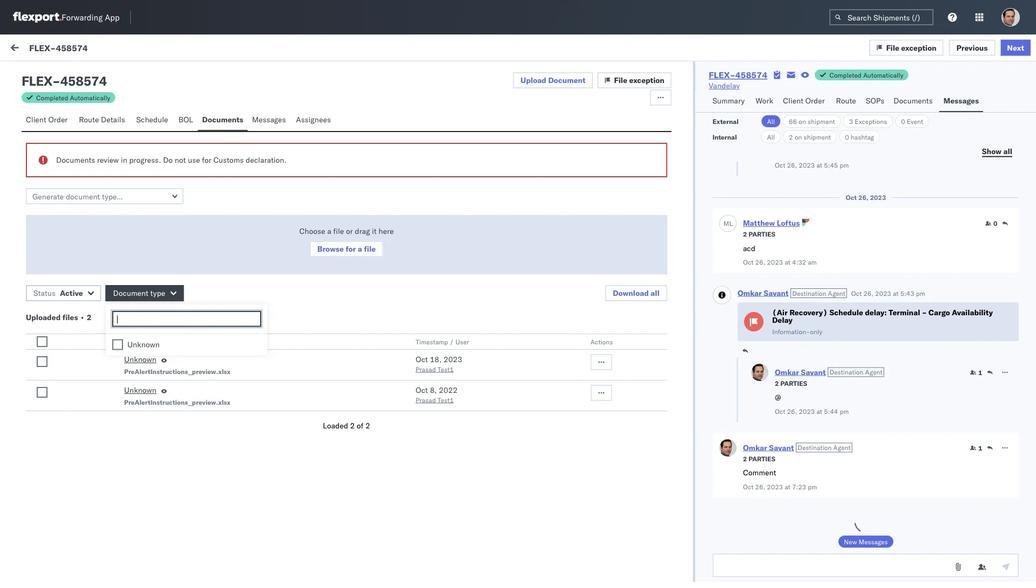 Task type: describe. For each thing, give the bounding box(es) containing it.
status
[[33, 289, 56, 298]]

/ inside "button"
[[450, 338, 454, 346]]

at up "flex- 1854269"
[[816, 161, 822, 169]]

4 omkar savant from the top
[[52, 263, 100, 272]]

omkar up @
[[775, 368, 799, 377]]

hashtag
[[851, 133, 874, 141]]

internal (0) button
[[68, 64, 121, 85]]

edt for you
[[435, 411, 449, 421]]

0 horizontal spatial documents
[[56, 155, 95, 165]]

external for external (0)
[[17, 69, 46, 78]]

savant up exception: unknown customs hold type
[[77, 263, 100, 272]]

a right choose
[[327, 227, 331, 236]]

devan
[[117, 341, 139, 350]]

file inside button
[[364, 244, 376, 254]]

uploaded files ∙ 2
[[26, 313, 91, 322]]

message
[[33, 94, 59, 102]]

schedule inside "button"
[[136, 115, 168, 124]]

unknown down devan
[[124, 355, 156, 365]]

2023, for latent messaging test.
[[380, 125, 401, 135]]

1 vertical spatial flex-458574
[[709, 70, 767, 80]]

external for external
[[713, 117, 739, 125]]

2 up comment
[[743, 455, 747, 463]]

0 vertical spatial agent
[[828, 290, 845, 298]]

omkar savant for i
[[52, 165, 100, 175]]

parties for @
[[780, 380, 807, 388]]

0 event
[[901, 117, 923, 125]]

(air
[[772, 308, 788, 318]]

loaded
[[323, 421, 348, 431]]

1 horizontal spatial completed automatically
[[830, 71, 904, 79]]

0 horizontal spatial file
[[614, 76, 627, 85]]

0 vertical spatial type
[[163, 281, 180, 291]]

details
[[101, 115, 125, 124]]

0 vertical spatial am
[[37, 184, 47, 193]]

pm for latent messaging test.
[[422, 125, 433, 135]]

matthew loftus
[[743, 219, 800, 228]]

Search Shipments (/) text field
[[829, 9, 934, 25]]

exceptions
[[855, 117, 887, 125]]

delay inside (air recovery) schedule delay: terminal - cargo availability delay information-only
[[772, 316, 792, 325]]

savant up comment oct 26, 2023 at 7:23 pm
[[769, 443, 794, 453]]

type inside button
[[158, 338, 172, 346]]

2 right ∙
[[87, 313, 91, 322]]

0 inside button
[[993, 220, 997, 228]]

for inside button
[[346, 244, 356, 254]]

(0) for external (0)
[[48, 69, 62, 78]]

2 on shipment
[[789, 133, 831, 141]]

0 vertical spatial for
[[202, 155, 211, 165]]

exception: unknown customs hold type
[[34, 281, 180, 291]]

6:30
[[403, 223, 420, 232]]

0 horizontal spatial your
[[120, 411, 135, 420]]

3 exceptions
[[849, 117, 887, 125]]

terminal
[[888, 308, 920, 318]]

new
[[844, 538, 857, 546]]

0 for hashtag
[[845, 133, 849, 141]]

2022
[[439, 386, 458, 395]]

in
[[121, 155, 127, 165]]

work button
[[751, 91, 779, 112]]

0 horizontal spatial flex-458574
[[29, 42, 88, 53]]

2 left of
[[350, 421, 355, 431]]

omkar savant for latent
[[52, 117, 100, 126]]

lucrative
[[274, 362, 303, 372]]

of
[[357, 421, 364, 431]]

report
[[127, 184, 148, 193]]

1 button for @
[[970, 369, 982, 377]]

sops button
[[862, 91, 889, 112]]

2 up @
[[775, 380, 779, 388]]

previous
[[957, 43, 988, 52]]

2 resize handle column header from the left
[[562, 90, 575, 571]]

- inside (air recovery) schedule delay: terminal - cargo availability delay information-only
[[922, 308, 927, 318]]

route for route
[[836, 96, 856, 106]]

savant up the (air
[[764, 288, 788, 298]]

omkar savant destination agent for @
[[775, 368, 882, 377]]

4 pm from the top
[[422, 341, 433, 351]]

oct 26, 2023 at 5:45 pm
[[775, 161, 849, 169]]

new messages button
[[838, 536, 894, 549]]

bol button
[[174, 110, 198, 131]]

work for related
[[832, 94, 846, 102]]

1 horizontal spatial file exception
[[886, 43, 937, 52]]

only
[[810, 328, 822, 336]]

show all
[[982, 147, 1012, 156]]

test1 for 2022
[[438, 396, 454, 404]]

3 resize handle column header from the left
[[789, 90, 802, 571]]

vandelay
[[709, 81, 740, 90]]

2 up acd at top
[[743, 230, 747, 239]]

0 vertical spatial 5:45
[[824, 161, 838, 169]]

oct 8, 2022 prasad test1
[[416, 386, 458, 404]]

Generate document type... text field
[[26, 188, 183, 205]]

prasad for 18,
[[416, 366, 436, 374]]

devan
[[196, 411, 216, 420]]

browse
[[317, 244, 344, 254]]

1 horizontal spatial documents button
[[889, 91, 939, 112]]

1 horizontal spatial your
[[188, 184, 202, 193]]

do
[[163, 155, 173, 165]]

1 vertical spatial this
[[283, 411, 297, 420]]

previous button
[[949, 40, 995, 56]]

timestamp / user button
[[414, 336, 569, 346]]

savant up test.
[[77, 117, 100, 126]]

0 horizontal spatial client order button
[[22, 110, 75, 131]]

latent
[[32, 135, 54, 145]]

actions
[[591, 338, 613, 346]]

filing
[[49, 184, 66, 193]]

0 vertical spatial work
[[105, 44, 122, 54]]

1 vertical spatial customs
[[110, 281, 142, 291]]

matthew loftus button
[[743, 219, 800, 228]]

often
[[299, 411, 317, 420]]

all for 66
[[767, 117, 775, 125]]

0 button
[[985, 219, 997, 228]]

66 on shipment
[[789, 117, 835, 125]]

schedule button
[[132, 110, 174, 131]]

5:43
[[900, 290, 914, 298]]

hold
[[144, 281, 161, 291]]

summary button
[[708, 91, 751, 112]]

0 vertical spatial automatically
[[863, 71, 904, 79]]

comment oct 26, 2023 at 7:23 pm
[[743, 468, 817, 491]]

omkar down acd at top
[[737, 288, 762, 298]]

established,
[[175, 362, 217, 372]]

1 vertical spatial work
[[756, 96, 773, 106]]

all for show all
[[1003, 147, 1012, 156]]

client order for the leftmost the client order button
[[26, 115, 68, 124]]

1 vertical spatial completed
[[36, 94, 68, 102]]

omkar up status active
[[52, 263, 75, 272]]

0 horizontal spatial messages button
[[248, 110, 292, 131]]

delayed.
[[252, 411, 281, 420]]

destination for @
[[829, 368, 863, 377]]

create
[[245, 362, 266, 372]]

0 horizontal spatial documents button
[[198, 110, 248, 131]]

shipment,
[[137, 411, 171, 420]]

contract
[[145, 362, 173, 372]]

a inside and with this contract established, we will create a lucrative partnership.
[[268, 362, 272, 372]]

document for document type / filename
[[124, 338, 156, 346]]

download all button
[[605, 285, 667, 302]]

forwarding app
[[62, 12, 120, 22]]

0 for event
[[901, 117, 905, 125]]

2023, for a
[[380, 174, 401, 183]]

∙
[[80, 313, 85, 322]]

7:22
[[403, 125, 420, 135]]

4 2023, from the top
[[380, 341, 401, 351]]

0 vertical spatial this
[[32, 362, 47, 372]]

2 parties button for acd
[[743, 229, 775, 239]]

my work
[[11, 42, 59, 56]]

comment
[[743, 468, 776, 478]]

prasad for 8,
[[416, 396, 436, 404]]

external (0) button
[[13, 64, 68, 85]]

1 horizontal spatial completed
[[830, 71, 862, 79]]

here
[[379, 227, 394, 236]]

3 edt from the top
[[435, 223, 449, 232]]

oct inside comment oct 26, 2023 at 7:23 pm
[[743, 483, 753, 491]]

oct 18, 2023 prasad test1
[[416, 355, 462, 374]]

1 for @
[[978, 369, 982, 377]]

1 horizontal spatial client order button
[[779, 91, 832, 112]]

vandelay link
[[709, 80, 740, 91]]

shipment for 2 on shipment
[[804, 133, 831, 141]]

oct 26, 2023, 6:30 pm edt
[[352, 223, 449, 232]]

2 vertical spatial 5:45
[[403, 411, 420, 421]]

1 horizontal spatial customs
[[213, 155, 244, 165]]

2023 inside @ oct 26, 2023 at 5:44 pm
[[799, 408, 815, 416]]

show
[[982, 147, 1002, 156]]

0 vertical spatial destination
[[792, 290, 826, 298]]

1 vertical spatial file exception
[[614, 76, 665, 85]]

1 oct 26, 2023, 5:45 pm edt from the top
[[352, 341, 449, 351]]

route details
[[79, 115, 125, 124]]

matthew
[[743, 219, 775, 228]]

k
[[173, 411, 178, 420]]

forwarding app link
[[13, 12, 120, 23]]

0 horizontal spatial messages
[[252, 115, 286, 124]]

type
[[150, 289, 165, 298]]

pm right "5:43"
[[916, 290, 925, 298]]

forwarding
[[62, 12, 103, 22]]

at for @
[[816, 408, 822, 416]]

test1 for 2023
[[438, 366, 454, 374]]

delay:
[[865, 308, 887, 318]]

omkar up whatever
[[52, 214, 75, 223]]

a right filing
[[68, 184, 72, 193]]

flex- 2271801
[[807, 277, 863, 286]]

1 vertical spatial delay
[[141, 341, 162, 350]]

1 resize handle column header from the left
[[335, 90, 348, 571]]

summary
[[713, 96, 745, 106]]

unknown down the this
[[124, 386, 156, 395]]

flex- 1854269
[[807, 174, 863, 183]]

savant down 'generate document type...' text box
[[77, 214, 100, 223]]

all for 2
[[767, 133, 775, 141]]

savant up @ oct 26, 2023 at 5:44 pm
[[801, 368, 826, 377]]

upload document button
[[513, 72, 593, 89]]

cargo
[[928, 308, 950, 318]]

status active
[[33, 289, 83, 298]]

route details button
[[75, 110, 132, 131]]

this
[[130, 362, 143, 372]]

timestamp
[[416, 338, 448, 346]]

savant up warehouse
[[77, 322, 100, 331]]

omkar up comment
[[743, 443, 767, 453]]

1 horizontal spatial exception
[[901, 43, 937, 52]]

4 resize handle column header from the left
[[1017, 90, 1030, 571]]

external (0)
[[17, 69, 62, 78]]

1 horizontal spatial messages button
[[939, 91, 983, 112]]

4:32
[[792, 259, 806, 267]]

agent for comment
[[833, 444, 850, 452]]

all button for 66
[[761, 115, 781, 128]]

omkar up filing
[[52, 165, 75, 175]]



Task type: locate. For each thing, give the bounding box(es) containing it.
2 2023, from the top
[[380, 174, 401, 183]]

internal for internal (0)
[[72, 69, 99, 78]]

parties for acd
[[748, 230, 775, 239]]

messages
[[944, 96, 979, 106], [252, 115, 286, 124], [858, 538, 888, 546]]

prealertinstructions_preview.xlsx
[[124, 368, 231, 376], [124, 399, 231, 407]]

assignees button
[[292, 110, 337, 131]]

0
[[901, 117, 905, 125], [845, 133, 849, 141], [993, 220, 997, 228]]

file down it
[[364, 244, 376, 254]]

2 right of
[[366, 421, 370, 431]]

1 vertical spatial 2 parties button
[[775, 379, 807, 388]]

1 horizontal spatial (0)
[[101, 69, 115, 78]]

0 vertical spatial oct 26, 2023, 5:45 pm edt
[[352, 341, 449, 351]]

flex- inside 'button'
[[807, 482, 830, 491]]

2 parties button for @
[[775, 379, 807, 388]]

26, inside acd oct 26, 2023 at 4:32 am
[[755, 259, 765, 267]]

prealertinstructions_preview.xlsx for oct 18, 2023
[[124, 368, 231, 376]]

1 vertical spatial internal
[[713, 133, 737, 141]]

26, inside @ oct 26, 2023 at 5:44 pm
[[787, 408, 797, 416]]

are
[[45, 411, 56, 420]]

external
[[17, 69, 46, 78], [713, 117, 739, 125]]

/ left filename
[[174, 338, 178, 346]]

agent down (air recovery) schedule delay: terminal - cargo availability delay information-only
[[865, 368, 882, 377]]

unknown link for oct 8, 2022
[[124, 385, 156, 398]]

None checkbox
[[112, 340, 123, 351], [37, 357, 47, 368], [112, 340, 123, 351], [37, 357, 47, 368]]

documents button
[[889, 91, 939, 112], [198, 110, 248, 131]]

/ left user
[[450, 338, 454, 346]]

not
[[175, 155, 186, 165]]

choose
[[299, 227, 325, 236]]

1 horizontal spatial this
[[283, 411, 297, 420]]

0 vertical spatial test1
[[438, 366, 454, 374]]

0 vertical spatial all button
[[761, 115, 781, 128]]

client order button
[[779, 91, 832, 112], [22, 110, 75, 131]]

exception: for exception: warehouse devan delay
[[34, 341, 73, 350]]

2 oct 26, 2023, 5:45 pm edt from the top
[[352, 411, 449, 421]]

0 horizontal spatial client order
[[26, 115, 68, 124]]

0 vertical spatial completed automatically
[[830, 71, 904, 79]]

prasad down 18,
[[416, 366, 436, 374]]

omkar savant destination agent up @ oct 26, 2023 at 5:44 pm
[[775, 368, 882, 377]]

edt right 7:22 on the left
[[435, 125, 449, 135]]

3 flex- 458574 from the top
[[807, 411, 858, 421]]

file exception
[[886, 43, 937, 52], [614, 76, 665, 85]]

oct inside @ oct 26, 2023 at 5:44 pm
[[775, 408, 785, 416]]

1 horizontal spatial documents
[[202, 115, 243, 124]]

2 omkar savant from the top
[[52, 165, 100, 175]]

18,
[[430, 355, 442, 365]]

1 vertical spatial type
[[158, 338, 172, 346]]

1 vertical spatial external
[[713, 117, 739, 125]]

1 horizontal spatial 0
[[901, 117, 905, 125]]

parties for comment
[[748, 455, 775, 463]]

whatever
[[32, 233, 65, 242]]

shipment for 66 on shipment
[[808, 117, 835, 125]]

2 down the 66 at the right of page
[[789, 133, 793, 141]]

next
[[1007, 43, 1024, 52]]

route for route details
[[79, 115, 99, 124]]

1 vertical spatial am
[[808, 259, 817, 267]]

at left '4:32'
[[784, 259, 790, 267]]

0 vertical spatial omkar savant destination agent
[[737, 288, 845, 298]]

related
[[808, 94, 830, 102]]

all inside "show all" button
[[1003, 147, 1012, 156]]

1 vertical spatial for
[[346, 244, 356, 254]]

2 parties for comment
[[743, 455, 775, 463]]

0 horizontal spatial work
[[105, 44, 122, 54]]

am inside acd oct 26, 2023 at 4:32 am
[[808, 259, 817, 267]]

0 horizontal spatial for
[[202, 155, 211, 165]]

1 vertical spatial all button
[[761, 131, 781, 144]]

1 vertical spatial all
[[651, 289, 660, 298]]

unknown up the this
[[127, 340, 160, 350]]

related work item/shipment
[[808, 94, 892, 102]]

route left the details
[[79, 115, 99, 124]]

1 vertical spatial test1
[[438, 396, 454, 404]]

agent down flex- 2271801
[[828, 290, 845, 298]]

edt right 6:30
[[435, 223, 449, 232]]

0 horizontal spatial delay
[[141, 341, 162, 350]]

timestamp / user
[[416, 338, 469, 346]]

all for download all
[[651, 289, 660, 298]]

omkar savant button for @
[[775, 368, 826, 377]]

1 edt from the top
[[435, 125, 449, 135]]

0 vertical spatial client order
[[783, 96, 825, 106]]

omkar savant for whatever
[[52, 214, 100, 223]]

is
[[49, 362, 55, 372]]

pm up 18,
[[422, 341, 433, 351]]

latent messaging test.
[[32, 135, 110, 145]]

destination
[[792, 290, 826, 298], [829, 368, 863, 377], [797, 444, 831, 452]]

1 vertical spatial route
[[79, 115, 99, 124]]

savant up commendation
[[77, 165, 100, 175]]

(air recovery) schedule delay: terminal - cargo availability delay information-only
[[772, 308, 993, 336]]

2 flex- 458574 from the top
[[807, 341, 858, 351]]

download all
[[613, 289, 660, 298]]

(0) down import work button
[[101, 69, 115, 78]]

on for 2
[[795, 133, 802, 141]]

4 edt from the top
[[435, 341, 449, 351]]

work for my
[[31, 42, 59, 56]]

(0) for internal (0)
[[101, 69, 115, 78]]

0 vertical spatial omkar savant button
[[737, 288, 788, 298]]

1 horizontal spatial client
[[783, 96, 803, 106]]

2 vertical spatial destination
[[797, 444, 831, 452]]

with
[[114, 362, 128, 372]]

prealertinstructions_preview.xlsx for oct 8, 2022
[[124, 399, 231, 407]]

exception:
[[34, 281, 73, 291], [34, 341, 73, 350]]

edt up 18,
[[435, 341, 449, 351]]

0 vertical spatial file
[[333, 227, 344, 236]]

documents review in progress. do not use for customs declaration.
[[56, 155, 287, 165]]

destination down 5:44
[[797, 444, 831, 452]]

exception
[[901, 43, 937, 52], [629, 76, 665, 85]]

omkar left ∙
[[52, 322, 75, 331]]

oct inside oct 18, 2023 prasad test1
[[416, 355, 428, 365]]

0 hashtag
[[845, 133, 874, 141]]

work right related
[[832, 94, 846, 102]]

document for document type
[[113, 289, 148, 298]]

edt for a
[[435, 174, 449, 183]]

document type / filename button
[[122, 336, 394, 346]]

2 vertical spatial 2 parties
[[743, 455, 775, 463]]

pm for you
[[422, 411, 433, 421]]

1 vertical spatial documents
[[202, 115, 243, 124]]

order for the leftmost the client order button
[[48, 115, 68, 124]]

&
[[180, 411, 185, 420]]

0 horizontal spatial exception
[[629, 76, 665, 85]]

client for the leftmost the client order button
[[26, 115, 46, 124]]

k,
[[187, 411, 194, 420]]

documents button right bol
[[198, 110, 248, 131]]

pm
[[840, 161, 849, 169], [916, 290, 925, 298], [840, 408, 849, 416], [808, 483, 817, 491]]

on
[[799, 117, 806, 125], [795, 133, 802, 141]]

1 all from the top
[[767, 117, 775, 125]]

omkar savant button up the (air
[[737, 288, 788, 298]]

2 1 from the top
[[978, 444, 982, 453]]

flexport. image
[[13, 12, 62, 23]]

edt for latent messaging test.
[[435, 125, 449, 135]]

external inside external (0) button
[[17, 69, 46, 78]]

0 vertical spatial 1
[[978, 369, 982, 377]]

route inside button
[[836, 96, 856, 106]]

omkar savant button for comment
[[743, 443, 794, 453]]

client order button up 66 on shipment
[[779, 91, 832, 112]]

document left type
[[113, 289, 148, 298]]

oct
[[352, 125, 365, 135], [775, 161, 785, 169], [352, 174, 365, 183], [846, 194, 857, 202], [352, 223, 365, 232], [743, 259, 753, 267], [851, 290, 862, 298], [352, 341, 365, 351], [416, 355, 428, 365], [416, 386, 428, 395], [775, 408, 785, 416], [352, 411, 365, 421], [743, 483, 753, 491]]

m l
[[723, 219, 733, 227]]

a right create
[[268, 362, 272, 372]]

all button for 2
[[761, 131, 781, 144]]

destination for comment
[[797, 444, 831, 452]]

shipment
[[808, 117, 835, 125], [804, 133, 831, 141]]

1 vertical spatial client order
[[26, 115, 68, 124]]

exception: up uploaded files ∙ 2
[[34, 281, 73, 291]]

1 2023, from the top
[[380, 125, 401, 135]]

test1 inside oct 18, 2023 prasad test1
[[438, 366, 454, 374]]

1 for comment
[[978, 444, 982, 453]]

3 2023, from the top
[[380, 223, 401, 232]]

flex-
[[29, 42, 56, 53], [709, 70, 735, 80], [807, 125, 830, 135], [807, 174, 830, 183], [807, 223, 830, 232], [807, 277, 830, 286], [807, 341, 830, 351], [807, 411, 830, 421], [807, 482, 830, 491]]

pm inside comment oct 26, 2023 at 7:23 pm
[[808, 483, 817, 491]]

filename
[[180, 338, 208, 346]]

1 vertical spatial unknown link
[[124, 385, 156, 398]]

parties up comment
[[748, 455, 775, 463]]

5:45 down the oct 8, 2022 prasad test1
[[403, 411, 420, 421]]

2 parties for acd
[[743, 230, 775, 239]]

at inside comment oct 26, 2023 at 7:23 pm
[[784, 483, 790, 491]]

7:23
[[792, 483, 806, 491]]

1 vertical spatial shipment
[[804, 133, 831, 141]]

exception: up is
[[34, 341, 73, 350]]

am right i
[[37, 184, 47, 193]]

this left often
[[283, 411, 297, 420]]

1 prealertinstructions_preview.xlsx from the top
[[124, 368, 231, 376]]

2 parties button for comment
[[743, 454, 775, 464]]

client order for the client order button to the right
[[783, 96, 825, 106]]

2 vertical spatial 2 parties button
[[743, 454, 775, 464]]

completed automatically down flex - 458574
[[36, 94, 110, 102]]

flex
[[22, 73, 52, 89]]

1 vertical spatial all
[[767, 133, 775, 141]]

2 parties button up comment
[[743, 454, 775, 464]]

test1 down 2022
[[438, 396, 454, 404]]

0 horizontal spatial automatically
[[70, 94, 110, 102]]

internal for internal
[[713, 133, 737, 141]]

2 vertical spatial 0
[[993, 220, 997, 228]]

0 horizontal spatial schedule
[[136, 115, 168, 124]]

1 horizontal spatial external
[[713, 117, 739, 125]]

internal down the summary button
[[713, 133, 737, 141]]

route button
[[832, 91, 862, 112]]

0 horizontal spatial /
[[174, 338, 178, 346]]

documents right 'bol' button
[[202, 115, 243, 124]]

3 omkar savant from the top
[[52, 214, 100, 223]]

oct inside the oct 8, 2022 prasad test1
[[416, 386, 428, 395]]

omkar savant up filing
[[52, 165, 100, 175]]

2 all button from the top
[[761, 131, 781, 144]]

prasad
[[416, 366, 436, 374], [416, 396, 436, 404]]

2 vertical spatial documents
[[56, 155, 95, 165]]

information-
[[772, 328, 810, 336]]

66
[[789, 117, 797, 125]]

pm inside @ oct 26, 2023 at 5:44 pm
[[840, 408, 849, 416]]

and with this contract established, we will create a lucrative partnership.
[[32, 362, 303, 382]]

agent down 5:44
[[833, 444, 850, 452]]

2 parties up comment
[[743, 455, 775, 463]]

2 / from the left
[[450, 338, 454, 346]]

loaded 2 of 2
[[323, 421, 370, 431]]

1 vertical spatial work
[[832, 94, 846, 102]]

2 vertical spatial agent
[[833, 444, 850, 452]]

5 edt from the top
[[435, 411, 449, 421]]

automatically up item/shipment
[[863, 71, 904, 79]]

omkar savant up warehouse
[[52, 322, 100, 331]]

1 button
[[970, 369, 982, 377], [970, 444, 982, 453]]

1 pm from the top
[[422, 125, 433, 135]]

item/shipment
[[848, 94, 892, 102]]

1 horizontal spatial all
[[1003, 147, 1012, 156]]

recovery)
[[789, 308, 827, 318]]

2023 inside oct 18, 2023 prasad test1
[[444, 355, 462, 365]]

0 horizontal spatial completed automatically
[[36, 94, 110, 102]]

1 exception: from the top
[[34, 281, 73, 291]]

1 horizontal spatial schedule
[[829, 308, 863, 318]]

upload
[[521, 76, 546, 85]]

type
[[163, 281, 180, 291], [158, 338, 172, 346]]

customs left "hold" at the top left of the page
[[110, 281, 142, 291]]

flex - 458574
[[22, 73, 107, 89]]

pm right 7:23 at the bottom
[[808, 483, 817, 491]]

this left is
[[32, 362, 47, 372]]

omkar savant destination agent for comment
[[743, 443, 850, 453]]

1 vertical spatial order
[[48, 115, 68, 124]]

oct inside acd oct 26, 2023 at 4:32 am
[[743, 259, 753, 267]]

parties up @
[[780, 380, 807, 388]]

2 pm from the top
[[422, 174, 433, 183]]

route inside 'button'
[[79, 115, 99, 124]]

0 horizontal spatial internal
[[72, 69, 99, 78]]

2 horizontal spatial messages
[[944, 96, 979, 106]]

type right "hold" at the top left of the page
[[163, 281, 180, 291]]

1 / from the left
[[174, 338, 178, 346]]

5 omkar savant from the top
[[52, 322, 100, 331]]

0 vertical spatial file
[[886, 43, 899, 52]]

at inside acd oct 26, 2023 at 4:32 am
[[784, 259, 790, 267]]

messages inside button
[[858, 538, 888, 546]]

1 vertical spatial parties
[[780, 380, 807, 388]]

unknown link for oct 18, 2023
[[124, 355, 156, 368]]

internal inside button
[[72, 69, 99, 78]]

2 parties for @
[[775, 380, 807, 388]]

client order up latent
[[26, 115, 68, 124]]

2 vertical spatial omkar savant button
[[743, 443, 794, 453]]

omkar up latent messaging test.
[[52, 117, 75, 126]]

automatically
[[863, 71, 904, 79], [70, 94, 110, 102]]

2 exception: from the top
[[34, 341, 73, 350]]

order for the client order button to the right
[[805, 96, 825, 106]]

a down drag
[[358, 244, 362, 254]]

1 vertical spatial 1 button
[[970, 444, 982, 453]]

1 horizontal spatial route
[[836, 96, 856, 106]]

omkar savant up whatever
[[52, 214, 100, 223]]

1 vertical spatial your
[[120, 411, 135, 420]]

1 vertical spatial 5:45
[[403, 341, 420, 351]]

pm right 7:00 on the left top of page
[[422, 174, 433, 183]]

flex- 458574 for you
[[807, 411, 858, 421]]

0 vertical spatial 1 button
[[970, 369, 982, 377]]

1 (0) from the left
[[48, 69, 62, 78]]

completed up related work item/shipment
[[830, 71, 862, 79]]

unknown up ∙
[[74, 281, 108, 291]]

client up latent
[[26, 115, 46, 124]]

0 horizontal spatial file exception
[[614, 76, 665, 85]]

browse for a file
[[317, 244, 376, 254]]

1 vertical spatial exception
[[629, 76, 665, 85]]

warehouse
[[74, 341, 115, 350]]

2023 inside comment oct 26, 2023 at 7:23 pm
[[767, 483, 783, 491]]

for right use
[[202, 155, 211, 165]]

agent for @
[[865, 368, 882, 377]]

route
[[836, 96, 856, 106], [79, 115, 99, 124]]

26, inside comment oct 26, 2023 at 7:23 pm
[[755, 483, 765, 491]]

exception: for exception: unknown customs hold type
[[34, 281, 73, 291]]

omkar savant button
[[737, 288, 788, 298], [775, 368, 826, 377], [743, 443, 794, 453]]

1 vertical spatial schedule
[[829, 308, 863, 318]]

1 flex- 458574 from the top
[[807, 125, 858, 135]]

prasad inside oct 18, 2023 prasad test1
[[416, 366, 436, 374]]

1 horizontal spatial order
[[805, 96, 825, 106]]

None text field
[[116, 315, 260, 325], [713, 554, 1019, 578], [116, 315, 260, 325], [713, 554, 1019, 578]]

0 horizontal spatial am
[[37, 184, 47, 193]]

1 all button from the top
[[761, 115, 781, 128]]

all right download
[[651, 289, 660, 298]]

0 vertical spatial work
[[31, 42, 59, 56]]

destination up 5:44
[[829, 368, 863, 377]]

1 vertical spatial 1
[[978, 444, 982, 453]]

completed automatically
[[830, 71, 904, 79], [36, 94, 110, 102]]

1 horizontal spatial flex-458574
[[709, 70, 767, 80]]

2 1 button from the top
[[970, 444, 982, 453]]

2 (0) from the left
[[101, 69, 115, 78]]

2 horizontal spatial documents
[[894, 96, 933, 106]]

1 1 button from the top
[[970, 369, 982, 377]]

1 horizontal spatial work
[[832, 94, 846, 102]]

m
[[723, 219, 729, 227]]

458574 inside button
[[830, 541, 858, 550]]

order up 66 on shipment
[[805, 96, 825, 106]]

import
[[80, 44, 103, 54]]

omkar savant destination agent up the (air
[[737, 288, 845, 298]]

2023 inside acd oct 26, 2023 at 4:32 am
[[767, 259, 783, 267]]

edt down the oct 8, 2022 prasad test1
[[435, 411, 449, 421]]

1 prasad from the top
[[416, 366, 436, 374]]

pm up 1854269 on the top of page
[[840, 161, 849, 169]]

1 1 from the top
[[978, 369, 982, 377]]

resize handle column header
[[335, 90, 348, 571], [562, 90, 575, 571], [789, 90, 802, 571], [1017, 90, 1030, 571]]

import work
[[80, 44, 122, 54]]

1 omkar savant from the top
[[52, 117, 100, 126]]

test1 inside the oct 8, 2022 prasad test1
[[438, 396, 454, 404]]

1 vertical spatial file
[[364, 244, 376, 254]]

work right import
[[105, 44, 122, 54]]

pm right 7:22 on the left
[[422, 125, 433, 135]]

3 pm from the top
[[422, 223, 433, 232]]

5 pm from the top
[[422, 411, 433, 421]]

am
[[37, 184, 47, 193], [808, 259, 817, 267]]

flex- 458574 for latent messaging test.
[[807, 125, 858, 135]]

upload document
[[521, 76, 586, 85]]

0 vertical spatial completed
[[830, 71, 862, 79]]

2 all from the top
[[767, 133, 775, 141]]

oct 26, 2023, 5:45 pm edt up 18,
[[352, 341, 449, 351]]

omkar savant button up comment
[[743, 443, 794, 453]]

shipment up 2 on shipment
[[808, 117, 835, 125]]

1 horizontal spatial messages
[[858, 538, 888, 546]]

2 prealertinstructions_preview.xlsx from the top
[[124, 399, 231, 407]]

0 vertical spatial internal
[[72, 69, 99, 78]]

all inside the download all button
[[651, 289, 660, 298]]

0 horizontal spatial this
[[32, 362, 47, 372]]

0 vertical spatial prasad
[[416, 366, 436, 374]]

5 2023, from the top
[[380, 411, 401, 421]]

0 horizontal spatial file
[[333, 227, 344, 236]]

1 unknown link from the top
[[124, 355, 156, 368]]

flex-458574
[[29, 42, 88, 53], [709, 70, 767, 80]]

progress.
[[129, 155, 161, 165]]

prasad inside the oct 8, 2022 prasad test1
[[416, 396, 436, 404]]

1 test1 from the top
[[438, 366, 454, 374]]

a inside button
[[358, 244, 362, 254]]

at left "5:43"
[[893, 290, 898, 298]]

been
[[233, 411, 250, 420]]

route up 3
[[836, 96, 856, 106]]

2023, for you
[[380, 411, 401, 421]]

edt right 7:00 on the left top of page
[[435, 174, 449, 183]]

you
[[90, 411, 102, 420]]

at for acd
[[784, 259, 790, 267]]

1 vertical spatial prasad
[[416, 396, 436, 404]]

document up the this
[[124, 338, 156, 346]]

morale!
[[204, 184, 230, 193]]

2 test1 from the top
[[438, 396, 454, 404]]

2 parties up @
[[775, 380, 807, 388]]

next button
[[1001, 40, 1031, 56]]

client for the client order button to the right
[[783, 96, 803, 106]]

messaging
[[56, 135, 93, 145]]

(0) up message
[[48, 69, 62, 78]]

work right the summary button
[[756, 96, 773, 106]]

omkar savant up active in the left of the page
[[52, 263, 100, 272]]

unknown
[[74, 281, 108, 291], [127, 340, 160, 350], [124, 355, 156, 365], [124, 386, 156, 395]]

order
[[805, 96, 825, 106], [48, 115, 68, 124]]

2 edt from the top
[[435, 174, 449, 183]]

prealertinstructions_preview.xlsx up k
[[124, 399, 231, 407]]

1 button for comment
[[970, 444, 982, 453]]

pm right 6:30
[[422, 223, 433, 232]]

5:45
[[824, 161, 838, 169], [403, 341, 420, 351], [403, 411, 420, 421]]

0 vertical spatial on
[[799, 117, 806, 125]]

omkar savant destination agent
[[737, 288, 845, 298], [775, 368, 882, 377], [743, 443, 850, 453]]

work up external (0) at the left of page
[[31, 42, 59, 56]]

1 vertical spatial agent
[[865, 368, 882, 377]]

client order up 66 on shipment
[[783, 96, 825, 106]]

1 vertical spatial automatically
[[70, 94, 110, 102]]

uploaded
[[26, 313, 61, 322]]

flex-458574 down forwarding app link
[[29, 42, 88, 53]]

/ inside button
[[174, 338, 178, 346]]

all
[[1003, 147, 1012, 156], [651, 289, 660, 298]]

on for 66
[[799, 117, 806, 125]]

at for comment
[[784, 483, 790, 491]]

None checkbox
[[37, 337, 47, 348], [37, 387, 47, 398], [37, 337, 47, 348], [37, 387, 47, 398]]

on right the 66 at the right of page
[[799, 117, 806, 125]]

0 vertical spatial exception:
[[34, 281, 73, 291]]

delay up the information-
[[772, 316, 792, 325]]

acd
[[743, 244, 755, 253]]

0 vertical spatial messages
[[944, 96, 979, 106]]

omkar savant
[[52, 117, 100, 126], [52, 165, 100, 175], [52, 214, 100, 223], [52, 263, 100, 272], [52, 322, 100, 331]]

2 prasad from the top
[[416, 396, 436, 404]]

0 vertical spatial document
[[548, 76, 586, 85]]

1 vertical spatial exception:
[[34, 341, 73, 350]]

internal down import
[[72, 69, 99, 78]]

declaration.
[[246, 155, 287, 165]]

omkar savant up messaging
[[52, 117, 100, 126]]

1 horizontal spatial internal
[[713, 133, 737, 141]]

pm for a
[[422, 174, 433, 183]]

oct 26, 2023, 5:45 pm edt down 8,
[[352, 411, 449, 421]]

schedule inside (air recovery) schedule delay: terminal - cargo availability delay information-only
[[829, 308, 863, 318]]

2 unknown link from the top
[[124, 385, 156, 398]]

at inside @ oct 26, 2023 at 5:44 pm
[[816, 408, 822, 416]]

browse for a file button
[[310, 241, 383, 257]]



Task type: vqa. For each thing, say whether or not it's contained in the screenshot.
Partner
no



